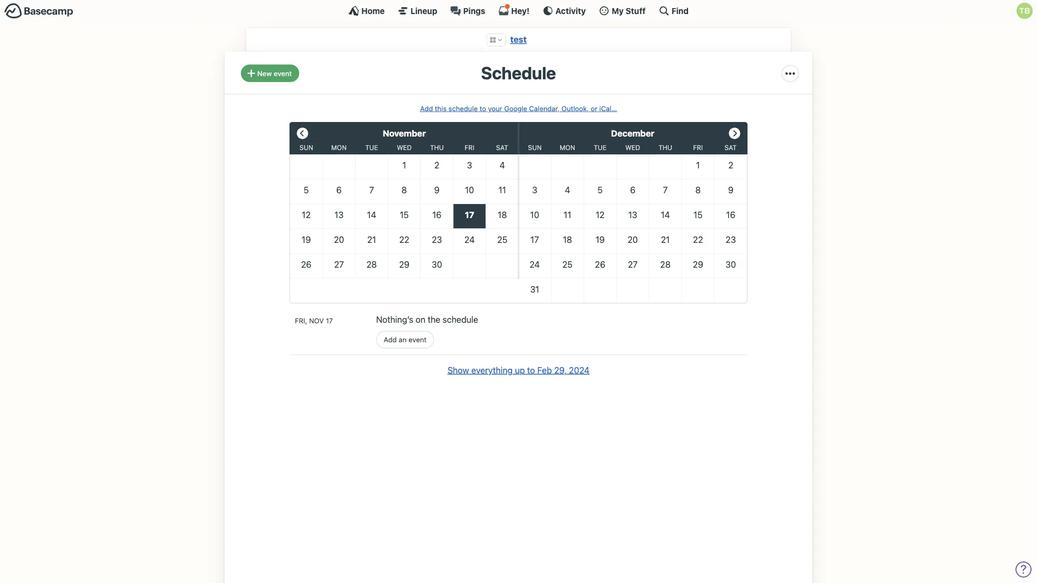 Task type: vqa. For each thing, say whether or not it's contained in the screenshot.
"cracks?"
no



Task type: describe. For each thing, give the bounding box(es) containing it.
home
[[361, 6, 385, 15]]

december
[[611, 128, 654, 139]]

stuff
[[626, 6, 646, 15]]

fri,
[[295, 317, 307, 325]]

2024
[[569, 365, 590, 375]]

this
[[435, 104, 447, 112]]

an
[[399, 336, 407, 344]]

17
[[326, 317, 333, 325]]

google
[[504, 104, 527, 112]]

nothing's
[[376, 315, 413, 325]]

add this schedule to your google calendar, outlook, or ical…
[[420, 104, 617, 112]]

activity link
[[543, 5, 586, 16]]

find
[[672, 6, 689, 15]]

new
[[257, 69, 272, 77]]

sun for december
[[528, 144, 542, 151]]

to for feb
[[527, 365, 535, 375]]

1 horizontal spatial event
[[409, 336, 427, 344]]

29,
[[554, 365, 567, 375]]

main element
[[0, 0, 1037, 21]]

on
[[416, 315, 425, 325]]

ical…
[[599, 104, 617, 112]]

thu for november
[[430, 144, 444, 151]]

1 vertical spatial schedule
[[443, 315, 478, 325]]

thu for december
[[659, 144, 672, 151]]

pings
[[463, 6, 485, 15]]

add for add an event
[[384, 336, 397, 344]]

lineup link
[[398, 5, 437, 16]]

mon for december
[[560, 144, 575, 151]]

hey! button
[[498, 4, 530, 16]]

fri for november
[[465, 144, 474, 151]]

add this schedule to your google calendar, outlook, or ical… link
[[420, 104, 617, 112]]

show        everything      up to        feb 29, 2024 button
[[448, 364, 590, 377]]

to for your
[[480, 104, 486, 112]]

my
[[612, 6, 624, 15]]

add an event
[[384, 336, 427, 344]]



Task type: locate. For each thing, give the bounding box(es) containing it.
test
[[510, 34, 527, 45]]

1 horizontal spatial sat
[[725, 144, 737, 151]]

add left this
[[420, 104, 433, 112]]

add
[[420, 104, 433, 112], [384, 336, 397, 344]]

wed for december
[[625, 144, 640, 151]]

1 sun from the left
[[300, 144, 313, 151]]

1 wed from the left
[[397, 144, 412, 151]]

nov
[[309, 317, 324, 325]]

0 horizontal spatial to
[[480, 104, 486, 112]]

wed down november
[[397, 144, 412, 151]]

0 horizontal spatial sun
[[300, 144, 313, 151]]

fri, nov 17
[[295, 317, 333, 325]]

my stuff
[[612, 6, 646, 15]]

show
[[448, 365, 469, 375]]

1 horizontal spatial mon
[[560, 144, 575, 151]]

sun for november
[[300, 144, 313, 151]]

november
[[383, 128, 426, 139]]

0 vertical spatial schedule
[[449, 104, 478, 112]]

lineup
[[411, 6, 437, 15]]

1 horizontal spatial wed
[[625, 144, 640, 151]]

show        everything      up to        feb 29, 2024
[[448, 365, 590, 375]]

1 horizontal spatial add
[[420, 104, 433, 112]]

event right an
[[409, 336, 427, 344]]

1 horizontal spatial tue
[[594, 144, 607, 151]]

0 horizontal spatial sat
[[496, 144, 508, 151]]

tue for november
[[365, 144, 378, 151]]

to left your
[[480, 104, 486, 112]]

0 horizontal spatial event
[[274, 69, 292, 77]]

tim burton image
[[1017, 3, 1033, 19]]

schedule right the the
[[443, 315, 478, 325]]

2 sat from the left
[[725, 144, 737, 151]]

0 horizontal spatial fri
[[465, 144, 474, 151]]

schedule right this
[[449, 104, 478, 112]]

0 horizontal spatial mon
[[331, 144, 347, 151]]

1 horizontal spatial fri
[[693, 144, 703, 151]]

1 vertical spatial add
[[384, 336, 397, 344]]

feb
[[537, 365, 552, 375]]

wed down the 'december'
[[625, 144, 640, 151]]

2 mon from the left
[[560, 144, 575, 151]]

2 fri from the left
[[693, 144, 703, 151]]

my stuff button
[[599, 5, 646, 16]]

sat
[[496, 144, 508, 151], [725, 144, 737, 151]]

1 vertical spatial to
[[527, 365, 535, 375]]

1 vertical spatial event
[[409, 336, 427, 344]]

sat for december
[[725, 144, 737, 151]]

0 horizontal spatial thu
[[430, 144, 444, 151]]

1 horizontal spatial thu
[[659, 144, 672, 151]]

to
[[480, 104, 486, 112], [527, 365, 535, 375]]

calendar,
[[529, 104, 560, 112]]

1 fri from the left
[[465, 144, 474, 151]]

event right new
[[274, 69, 292, 77]]

schedule
[[481, 62, 556, 83]]

schedule
[[449, 104, 478, 112], [443, 315, 478, 325]]

2 thu from the left
[[659, 144, 672, 151]]

the
[[428, 315, 440, 325]]

pings button
[[450, 5, 485, 16]]

to right up
[[527, 365, 535, 375]]

1 tue from the left
[[365, 144, 378, 151]]

0 vertical spatial event
[[274, 69, 292, 77]]

1 horizontal spatial to
[[527, 365, 535, 375]]

test link
[[510, 34, 527, 45]]

thu
[[430, 144, 444, 151], [659, 144, 672, 151]]

0 horizontal spatial add
[[384, 336, 397, 344]]

wed for november
[[397, 144, 412, 151]]

everything
[[471, 365, 513, 375]]

new event
[[257, 69, 292, 77]]

your
[[488, 104, 502, 112]]

add left an
[[384, 336, 397, 344]]

wed
[[397, 144, 412, 151], [625, 144, 640, 151]]

add inside 'add an event' link
[[384, 336, 397, 344]]

tue
[[365, 144, 378, 151], [594, 144, 607, 151]]

sun
[[300, 144, 313, 151], [528, 144, 542, 151]]

new event link
[[241, 64, 299, 82]]

2 wed from the left
[[625, 144, 640, 151]]

1 horizontal spatial sun
[[528, 144, 542, 151]]

mon
[[331, 144, 347, 151], [560, 144, 575, 151]]

tue for december
[[594, 144, 607, 151]]

1 sat from the left
[[496, 144, 508, 151]]

activity
[[555, 6, 586, 15]]

0 horizontal spatial wed
[[397, 144, 412, 151]]

add an event link
[[376, 331, 434, 349]]

outlook,
[[562, 104, 589, 112]]

sat for november
[[496, 144, 508, 151]]

hey!
[[511, 6, 530, 15]]

switch accounts image
[[4, 3, 73, 19]]

mon for november
[[331, 144, 347, 151]]

1 mon from the left
[[331, 144, 347, 151]]

add for add this schedule to your google calendar, outlook, or ical…
[[420, 104, 433, 112]]

0 vertical spatial to
[[480, 104, 486, 112]]

or
[[591, 104, 597, 112]]

2 tue from the left
[[594, 144, 607, 151]]

to inside button
[[527, 365, 535, 375]]

0 horizontal spatial tue
[[365, 144, 378, 151]]

2 sun from the left
[[528, 144, 542, 151]]

fri
[[465, 144, 474, 151], [693, 144, 703, 151]]

0 vertical spatial add
[[420, 104, 433, 112]]

up
[[515, 365, 525, 375]]

find button
[[659, 5, 689, 16]]

home link
[[348, 5, 385, 16]]

fri for december
[[693, 144, 703, 151]]

nothing's on the schedule
[[376, 315, 478, 325]]

event
[[274, 69, 292, 77], [409, 336, 427, 344]]

1 thu from the left
[[430, 144, 444, 151]]



